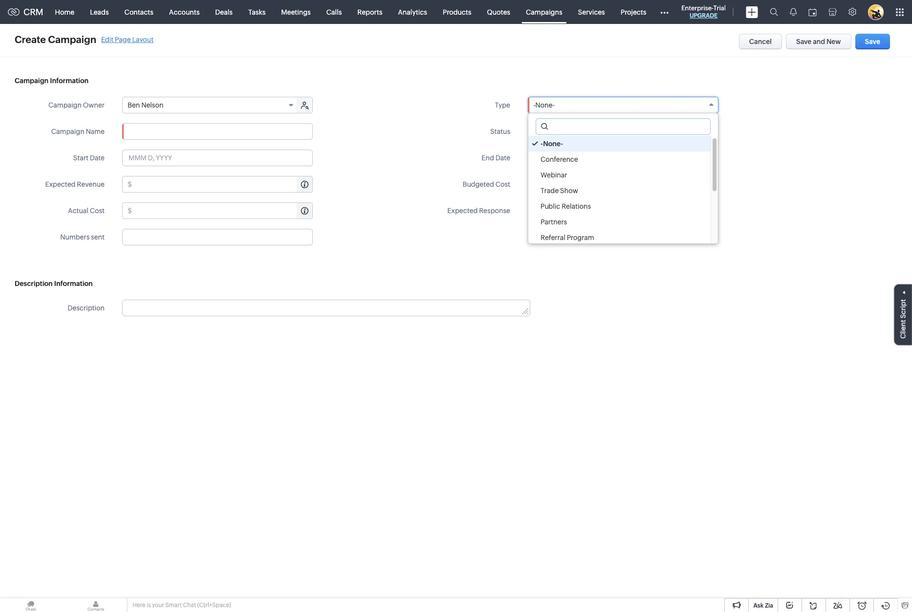 Task type: describe. For each thing, give the bounding box(es) containing it.
numbers sent
[[60, 233, 105, 241]]

layout
[[132, 35, 154, 43]]

services
[[579, 8, 606, 16]]

enterprise-
[[682, 4, 714, 12]]

relations
[[562, 203, 591, 210]]

response
[[480, 207, 511, 215]]

profile element
[[863, 0, 890, 24]]

client
[[900, 320, 908, 339]]

date for start date
[[90, 154, 105, 162]]

client script
[[900, 299, 908, 339]]

tasks link
[[241, 0, 274, 24]]

program
[[567, 234, 595, 242]]

campaigns link
[[519, 0, 571, 24]]

-none- inside 'field'
[[534, 101, 555, 109]]

(ctrl+space)
[[197, 602, 231, 609]]

budgeted
[[463, 181, 495, 188]]

$ for revenue
[[128, 181, 132, 188]]

campaign information
[[15, 77, 89, 85]]

cost for budgeted cost
[[496, 181, 511, 188]]

enterprise-trial upgrade
[[682, 4, 726, 19]]

actual cost
[[68, 207, 105, 215]]

end date
[[482, 154, 511, 162]]

save button
[[856, 34, 891, 49]]

conference option
[[529, 152, 711, 167]]

crm link
[[8, 7, 43, 17]]

campaigns
[[526, 8, 563, 16]]

nelson
[[141, 101, 164, 109]]

upgrade
[[690, 12, 718, 19]]

public
[[541, 203, 561, 210]]

expected for expected revenue
[[45, 181, 76, 188]]

name
[[86, 128, 105, 136]]

services link
[[571, 0, 613, 24]]

script
[[900, 299, 908, 319]]

crm
[[23, 7, 43, 17]]

home link
[[47, 0, 82, 24]]

actual
[[68, 207, 88, 215]]

none- inside option
[[544, 140, 564, 148]]

contacts
[[125, 8, 154, 16]]

description for description information
[[15, 280, 53, 288]]

expected revenue
[[45, 181, 105, 188]]

public relations
[[541, 203, 591, 210]]

contacts link
[[117, 0, 161, 24]]

projects link
[[613, 0, 655, 24]]

save for save and new
[[797, 38, 812, 45]]

meetings
[[281, 8, 311, 16]]

expected response
[[448, 207, 511, 215]]

products
[[443, 8, 472, 16]]

MMM D, YYYY text field
[[528, 150, 719, 166]]

webinar
[[541, 171, 568, 179]]

save for save
[[866, 38, 881, 45]]

ask zia
[[754, 603, 774, 610]]

information for campaign information
[[50, 77, 89, 85]]

analytics link
[[391, 0, 435, 24]]

Ben Nelson field
[[123, 97, 298, 113]]

cancel
[[750, 38, 772, 45]]

ben nelson
[[128, 101, 164, 109]]

ben
[[128, 101, 140, 109]]

accounts
[[169, 8, 200, 16]]

MMM D, YYYY text field
[[122, 150, 313, 166]]

and
[[814, 38, 826, 45]]

smart
[[166, 602, 182, 609]]

quotes
[[487, 8, 511, 16]]

meetings link
[[274, 0, 319, 24]]

new
[[827, 38, 842, 45]]

sent
[[91, 233, 105, 241]]

calls link
[[319, 0, 350, 24]]

your
[[152, 602, 164, 609]]

start date
[[73, 154, 105, 162]]

type
[[495, 101, 511, 109]]

tasks
[[248, 8, 266, 16]]

campaign name
[[51, 128, 105, 136]]

create menu element
[[741, 0, 765, 24]]

trade show
[[541, 187, 579, 195]]

create campaign edit page layout
[[15, 34, 154, 45]]

search element
[[765, 0, 785, 24]]



Task type: vqa. For each thing, say whether or not it's contained in the screenshot.
'NONE-'
yes



Task type: locate. For each thing, give the bounding box(es) containing it.
1 horizontal spatial cost
[[496, 181, 511, 188]]

cost right "actual" at the left of the page
[[90, 207, 105, 215]]

expected
[[45, 181, 76, 188], [448, 207, 478, 215]]

description information
[[15, 280, 93, 288]]

here
[[133, 602, 146, 609]]

information up the campaign owner
[[50, 77, 89, 85]]

budgeted cost
[[463, 181, 511, 188]]

cancel button
[[740, 34, 783, 49]]

-none- option
[[529, 136, 711, 152]]

1 horizontal spatial date
[[496, 154, 511, 162]]

0 vertical spatial none-
[[536, 101, 555, 109]]

date for end date
[[496, 154, 511, 162]]

campaign owner
[[48, 101, 105, 109]]

page
[[115, 35, 131, 43]]

0 vertical spatial -
[[534, 101, 536, 109]]

status
[[491, 128, 511, 136]]

none- up conference
[[544, 140, 564, 148]]

cost for actual cost
[[90, 207, 105, 215]]

0 horizontal spatial -
[[534, 101, 536, 109]]

edit
[[101, 35, 114, 43]]

$
[[128, 181, 132, 188], [128, 207, 132, 215]]

public relations option
[[529, 199, 711, 214]]

deals link
[[208, 0, 241, 24]]

trade show option
[[529, 183, 711, 199]]

referral program
[[541, 234, 595, 242]]

description for description
[[68, 304, 105, 312]]

information down 'numbers'
[[54, 280, 93, 288]]

date
[[90, 154, 105, 162], [496, 154, 511, 162]]

0 vertical spatial description
[[15, 280, 53, 288]]

- inside -none- option
[[541, 140, 544, 148]]

1 horizontal spatial -
[[541, 140, 544, 148]]

1 $ from the top
[[128, 181, 132, 188]]

signals image
[[791, 8, 797, 16]]

1 vertical spatial cost
[[90, 207, 105, 215]]

save and new
[[797, 38, 842, 45]]

trade
[[541, 187, 559, 195]]

1 vertical spatial $
[[128, 207, 132, 215]]

1 vertical spatial -
[[541, 140, 544, 148]]

0 vertical spatial information
[[50, 77, 89, 85]]

$ right actual cost
[[128, 207, 132, 215]]

ask
[[754, 603, 764, 610]]

calls
[[327, 8, 342, 16]]

Other Modules field
[[655, 4, 676, 20]]

products link
[[435, 0, 480, 24]]

chats image
[[0, 599, 62, 612]]

partners
[[541, 218, 568, 226]]

0 horizontal spatial date
[[90, 154, 105, 162]]

2 save from the left
[[866, 38, 881, 45]]

2 $ from the top
[[128, 207, 132, 215]]

owner
[[83, 101, 105, 109]]

description
[[15, 280, 53, 288], [68, 304, 105, 312]]

information for description information
[[54, 280, 93, 288]]

None text field
[[122, 123, 313, 140], [133, 177, 313, 192], [528, 203, 719, 219], [133, 203, 313, 219], [123, 300, 530, 316], [122, 123, 313, 140], [133, 177, 313, 192], [528, 203, 719, 219], [133, 203, 313, 219], [123, 300, 530, 316]]

campaign down create
[[15, 77, 49, 85]]

0 vertical spatial -none-
[[534, 101, 555, 109]]

expected left revenue
[[45, 181, 76, 188]]

campaign
[[48, 34, 96, 45], [15, 77, 49, 85], [48, 101, 82, 109], [51, 128, 84, 136]]

campaign left name
[[51, 128, 84, 136]]

-
[[534, 101, 536, 109], [541, 140, 544, 148]]

leads
[[90, 8, 109, 16]]

create
[[15, 34, 46, 45]]

list box
[[529, 136, 719, 246]]

1 vertical spatial -none-
[[541, 140, 564, 148]]

0 horizontal spatial cost
[[90, 207, 105, 215]]

numbers
[[60, 233, 90, 241]]

calendar image
[[809, 8, 817, 16]]

referral program option
[[529, 230, 711, 246]]

cost right budgeted
[[496, 181, 511, 188]]

$ right revenue
[[128, 181, 132, 188]]

none-
[[536, 101, 555, 109], [544, 140, 564, 148]]

analytics
[[398, 8, 427, 16]]

2 date from the left
[[496, 154, 511, 162]]

1 vertical spatial information
[[54, 280, 93, 288]]

1 save from the left
[[797, 38, 812, 45]]

revenue
[[77, 181, 105, 188]]

reports link
[[350, 0, 391, 24]]

save
[[797, 38, 812, 45], [866, 38, 881, 45]]

referral
[[541, 234, 566, 242]]

- inside 'field'
[[534, 101, 536, 109]]

$ for cost
[[128, 207, 132, 215]]

- right "type" at the right of page
[[534, 101, 536, 109]]

here is your smart chat (ctrl+space)
[[133, 602, 231, 609]]

1 vertical spatial expected
[[448, 207, 478, 215]]

cost
[[496, 181, 511, 188], [90, 207, 105, 215]]

none- right "type" at the right of page
[[536, 101, 555, 109]]

campaign down the home
[[48, 34, 96, 45]]

1 vertical spatial none-
[[544, 140, 564, 148]]

end
[[482, 154, 495, 162]]

campaign down campaign information
[[48, 101, 82, 109]]

is
[[147, 602, 151, 609]]

save left and
[[797, 38, 812, 45]]

chat
[[183, 602, 196, 609]]

1 horizontal spatial expected
[[448, 207, 478, 215]]

1 horizontal spatial save
[[866, 38, 881, 45]]

create menu image
[[747, 6, 759, 18]]

expected down budgeted
[[448, 207, 478, 215]]

save down "profile" element
[[866, 38, 881, 45]]

-none- right "type" at the right of page
[[534, 101, 555, 109]]

0 vertical spatial $
[[128, 181, 132, 188]]

show
[[561, 187, 579, 195]]

0 vertical spatial cost
[[496, 181, 511, 188]]

home
[[55, 8, 74, 16]]

search image
[[770, 8, 779, 16]]

campaign for campaign name
[[51, 128, 84, 136]]

projects
[[621, 8, 647, 16]]

information
[[50, 77, 89, 85], [54, 280, 93, 288]]

- up conference
[[541, 140, 544, 148]]

campaign for campaign information
[[15, 77, 49, 85]]

leads link
[[82, 0, 117, 24]]

webinar option
[[529, 167, 711, 183]]

1 horizontal spatial description
[[68, 304, 105, 312]]

none- inside 'field'
[[536, 101, 555, 109]]

start
[[73, 154, 88, 162]]

0 horizontal spatial description
[[15, 280, 53, 288]]

expected for expected response
[[448, 207, 478, 215]]

profile image
[[869, 4, 884, 20]]

-none-
[[534, 101, 555, 109], [541, 140, 564, 148]]

trial
[[714, 4, 726, 12]]

accounts link
[[161, 0, 208, 24]]

-None- field
[[528, 97, 719, 113]]

reports
[[358, 8, 383, 16]]

list box containing -none-
[[529, 136, 719, 246]]

0 horizontal spatial expected
[[45, 181, 76, 188]]

-none- up conference
[[541, 140, 564, 148]]

zia
[[766, 603, 774, 610]]

partners option
[[529, 214, 711, 230]]

0 vertical spatial expected
[[45, 181, 76, 188]]

1 vertical spatial description
[[68, 304, 105, 312]]

date right start
[[90, 154, 105, 162]]

save and new button
[[787, 34, 852, 49]]

None text field
[[537, 119, 711, 135], [539, 177, 719, 192], [122, 229, 313, 246], [537, 119, 711, 135], [539, 177, 719, 192], [122, 229, 313, 246]]

date right "end"
[[496, 154, 511, 162]]

1 date from the left
[[90, 154, 105, 162]]

edit page layout link
[[101, 35, 154, 43]]

signals element
[[785, 0, 803, 24]]

contacts image
[[65, 599, 127, 612]]

-none- inside option
[[541, 140, 564, 148]]

campaign for campaign owner
[[48, 101, 82, 109]]

conference
[[541, 156, 579, 163]]

deals
[[215, 8, 233, 16]]

0 horizontal spatial save
[[797, 38, 812, 45]]

quotes link
[[480, 0, 519, 24]]



